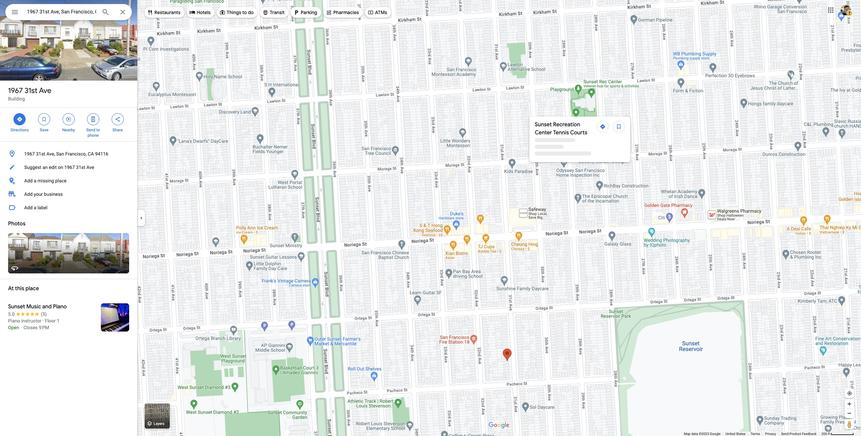 Task type: vqa. For each thing, say whether or not it's contained in the screenshot.

yes



Task type: locate. For each thing, give the bounding box(es) containing it.
add a label
[[24, 205, 48, 211]]

add inside add a label button
[[24, 205, 33, 211]]

1967 inside button
[[64, 165, 75, 170]]

place right this
[[26, 286, 39, 293]]

open inside tennis court open now
[[535, 184, 545, 189]]

piano down '5.0'
[[8, 319, 20, 324]]

united states button
[[726, 433, 746, 437]]

31st left ave,
[[36, 151, 45, 157]]

1 vertical spatial open
[[8, 326, 19, 331]]

add inside add your business link
[[24, 192, 33, 197]]

1 vertical spatial ave
[[87, 165, 94, 170]]

0 vertical spatial to
[[242, 9, 247, 15]]

0 vertical spatial ave
[[39, 86, 51, 96]]

1967 right on
[[64, 165, 75, 170]]

1 vertical spatial 1967
[[24, 151, 35, 157]]

1 vertical spatial a
[[34, 205, 36, 211]]

2 vertical spatial 31st
[[76, 165, 85, 170]]

add a label button
[[0, 201, 137, 215]]

1 horizontal spatial open
[[535, 184, 545, 189]]

31st inside button
[[76, 165, 85, 170]]

31st inside button
[[36, 151, 45, 157]]

0 vertical spatial add
[[24, 178, 33, 184]]

2 vertical spatial add
[[24, 205, 33, 211]]

a left 'missing'
[[34, 178, 36, 184]]

sunset up center
[[535, 157, 552, 163]]

ave up 
[[39, 86, 51, 96]]

place down on
[[55, 178, 67, 184]]

 search field
[[5, 4, 132, 22]]

ave inside button
[[87, 165, 94, 170]]

send product feedback
[[782, 433, 817, 437]]

add your business
[[24, 192, 63, 197]]

 parking
[[294, 9, 317, 16]]

to inside send to phone
[[96, 128, 100, 133]]

0 horizontal spatial piano
[[8, 319, 20, 324]]

 restaurants
[[147, 9, 181, 16]]

add a missing place button
[[0, 174, 137, 188]]

building
[[8, 96, 25, 102]]

0 horizontal spatial sunset
[[8, 304, 25, 311]]

tennis down recreation
[[554, 165, 569, 171]]

1 horizontal spatial 1967
[[24, 151, 35, 157]]

0 vertical spatial open
[[535, 184, 545, 189]]

2 vertical spatial 1967
[[64, 165, 75, 170]]

send left product
[[782, 433, 789, 437]]

0 vertical spatial tennis
[[554, 165, 569, 171]]

1 vertical spatial sunset
[[8, 304, 25, 311]]

label
[[38, 205, 48, 211]]

send up the phone
[[86, 128, 95, 133]]

0 horizontal spatial ave
[[39, 86, 51, 96]]

share
[[113, 128, 123, 133]]

to left do
[[242, 9, 247, 15]]

data
[[692, 433, 699, 437]]

5.0 stars 5 reviews image
[[8, 311, 47, 318]]

1 vertical spatial place
[[26, 286, 39, 293]]

31st inside 1967 31st ave building
[[25, 86, 37, 96]]

31st
[[25, 86, 37, 96], [36, 151, 45, 157], [76, 165, 85, 170]]

2 add from the top
[[24, 192, 33, 197]]

open down tennis court element
[[535, 184, 545, 189]]

actions for 1967 31st ave region
[[0, 108, 137, 142]]

1 vertical spatial send
[[782, 433, 789, 437]]

piano right and
[[53, 304, 67, 311]]

missing
[[38, 178, 54, 184]]

a left label
[[34, 205, 36, 211]]

1 horizontal spatial tennis
[[554, 165, 569, 171]]

add inside add a missing place button
[[24, 178, 33, 184]]

pharmacies
[[334, 9, 359, 15]]

edit
[[49, 165, 57, 170]]


[[115, 116, 121, 123]]

parking
[[301, 9, 317, 15]]

san
[[56, 151, 64, 157]]

sunset inside sunset recreation center tennis courts
[[535, 157, 552, 163]]

 things to do
[[220, 9, 254, 16]]

1 vertical spatial piano
[[8, 319, 20, 324]]

google maps element
[[0, 0, 862, 437]]

tennis inside tennis court open now
[[535, 179, 547, 183]]

ave
[[39, 86, 51, 96], [87, 165, 94, 170]]

1967 inside button
[[24, 151, 35, 157]]

sunset recreation center tennis courts element
[[535, 156, 595, 172]]

show street view coverage image
[[845, 420, 855, 430]]

1 horizontal spatial to
[[242, 9, 247, 15]]

to up the phone
[[96, 128, 100, 133]]

sunset
[[535, 157, 552, 163], [8, 304, 25, 311]]

send
[[86, 128, 95, 133], [782, 433, 789, 437]]

1 vertical spatial 31st
[[36, 151, 45, 157]]


[[368, 9, 374, 16]]

open
[[535, 184, 545, 189], [8, 326, 19, 331]]

0 horizontal spatial to
[[96, 128, 100, 133]]

suggest
[[24, 165, 41, 170]]

1 add from the top
[[24, 178, 33, 184]]

0 vertical spatial 1967
[[8, 86, 23, 96]]

0 vertical spatial piano
[[53, 304, 67, 311]]

tennis
[[554, 165, 569, 171], [535, 179, 547, 183]]

1 vertical spatial to
[[96, 128, 100, 133]]

send inside send to phone
[[86, 128, 95, 133]]


[[189, 9, 195, 16]]

map data ©2023 google
[[684, 433, 721, 437]]

©2023
[[699, 433, 710, 437]]

31st for ave
[[25, 86, 37, 96]]

2 horizontal spatial 1967
[[64, 165, 75, 170]]

privacy
[[766, 433, 777, 437]]

tennis down '4.5' at the top right of page
[[535, 179, 547, 183]]

send inside send product feedback button
[[782, 433, 789, 437]]


[[263, 9, 269, 16]]

united
[[726, 433, 736, 437]]

and
[[42, 304, 52, 311]]

3 add from the top
[[24, 205, 33, 211]]

0 horizontal spatial send
[[86, 128, 95, 133]]

your
[[34, 192, 43, 197]]

1 horizontal spatial sunset
[[535, 157, 552, 163]]

united states
[[726, 433, 746, 437]]

1 horizontal spatial place
[[55, 178, 67, 184]]

place
[[55, 178, 67, 184], [26, 286, 39, 293]]


[[294, 9, 300, 16]]

ft
[[829, 433, 831, 437]]

send product feedback button
[[782, 433, 817, 437]]

0 vertical spatial sunset
[[535, 157, 552, 163]]

1 horizontal spatial send
[[782, 433, 789, 437]]

francisco,
[[65, 151, 87, 157]]

sunset recreation center tennis courts
[[535, 157, 588, 171]]

send to phone
[[86, 128, 100, 138]]

to
[[242, 9, 247, 15], [96, 128, 100, 133]]

1967 31st ave main content
[[0, 0, 137, 437]]

1 vertical spatial tennis
[[535, 179, 547, 183]]

sunset inside 1967 31st ave main content
[[8, 304, 25, 311]]

add down suggest at left
[[24, 178, 33, 184]]

0 vertical spatial a
[[34, 178, 36, 184]]

1 vertical spatial add
[[24, 192, 33, 197]]

31st down francisco,
[[76, 165, 85, 170]]

sunset for sunset recreation center tennis courts
[[535, 157, 552, 163]]

footer
[[684, 433, 822, 437]]

0 horizontal spatial tennis
[[535, 179, 547, 183]]

add
[[24, 178, 33, 184], [24, 192, 33, 197], [24, 205, 33, 211]]

atms
[[375, 9, 387, 15]]

a for missing
[[34, 178, 36, 184]]

94116
[[95, 151, 108, 157]]

ca
[[88, 151, 94, 157]]

sunset up '5.0'
[[8, 304, 25, 311]]

piano
[[53, 304, 67, 311], [8, 319, 20, 324]]

piano instructor · floor 1 open ⋅ closes 9 pm
[[8, 319, 59, 331]]

1967 up suggest at left
[[24, 151, 35, 157]]

1 horizontal spatial ave
[[87, 165, 94, 170]]

·
[[43, 319, 44, 324]]

court
[[548, 179, 558, 183]]


[[90, 116, 96, 123]]

31st up building
[[25, 86, 37, 96]]

1967 31st Ave, San Francisco, CA 94116 field
[[5, 4, 132, 20]]

2 a from the top
[[34, 205, 36, 211]]

1 horizontal spatial piano
[[53, 304, 67, 311]]

0 horizontal spatial open
[[8, 326, 19, 331]]

ave down ca
[[87, 165, 94, 170]]

None field
[[27, 8, 96, 16]]

(5)
[[41, 312, 47, 317]]

open left ⋅
[[8, 326, 19, 331]]

1967 for ave
[[8, 86, 23, 96]]

1967 inside 1967 31st ave building
[[8, 86, 23, 96]]

a
[[34, 178, 36, 184], [34, 205, 36, 211]]

add left label
[[24, 205, 33, 211]]

0 vertical spatial 31st
[[25, 86, 37, 96]]


[[66, 116, 72, 123]]

0 vertical spatial place
[[55, 178, 67, 184]]

photos
[[8, 221, 25, 228]]

4.5 stars 39 reviews image
[[535, 173, 574, 178]]

collapse side panel image
[[138, 215, 145, 222]]

add for add your business
[[24, 192, 33, 197]]

1967 up building
[[8, 86, 23, 96]]

footer containing map data ©2023 google
[[684, 433, 822, 437]]

now
[[546, 184, 553, 189]]

1 a from the top
[[34, 178, 36, 184]]

add left your
[[24, 192, 33, 197]]

piano inside piano instructor · floor 1 open ⋅ closes 9 pm
[[8, 319, 20, 324]]

0 horizontal spatial 1967
[[8, 86, 23, 96]]

0 vertical spatial send
[[86, 128, 95, 133]]



Task type: describe. For each thing, give the bounding box(es) containing it.
 transit
[[263, 9, 285, 16]]

zoom in image
[[848, 402, 853, 407]]

closes
[[23, 326, 38, 331]]

do
[[248, 9, 254, 15]]

send for send product feedback
[[782, 433, 789, 437]]

5.0
[[8, 312, 15, 317]]

200 ft
[[822, 433, 831, 437]]

 pharmacies
[[326, 9, 359, 16]]

(39)
[[567, 173, 574, 178]]

map
[[684, 433, 691, 437]]


[[41, 116, 47, 123]]

terms
[[751, 433, 761, 437]]

this
[[15, 286, 24, 293]]

add for add a label
[[24, 205, 33, 211]]

footer inside google maps element
[[684, 433, 822, 437]]

at
[[8, 286, 14, 293]]

feedback
[[803, 433, 817, 437]]

recreation
[[553, 157, 581, 163]]

 hotels
[[189, 9, 211, 16]]

9 pm
[[39, 326, 49, 331]]

suggest an edit on 1967 31st ave
[[24, 165, 94, 170]]

zoom out image
[[848, 412, 853, 417]]

hotels
[[197, 9, 211, 15]]

sunset recreation center tennis courts tooltip
[[530, 117, 862, 195]]

1967 31st ave, san francisco, ca 94116
[[24, 151, 108, 157]]

instructor
[[21, 319, 41, 324]]

music
[[26, 304, 41, 311]]

to inside  things to do
[[242, 9, 247, 15]]

send for send to phone
[[86, 128, 95, 133]]

suggest an edit on 1967 31st ave button
[[0, 161, 137, 174]]

add for add a missing place
[[24, 178, 33, 184]]

 atms
[[368, 9, 387, 16]]

states
[[737, 433, 746, 437]]

on
[[58, 165, 63, 170]]

directions
[[11, 128, 29, 133]]

product
[[790, 433, 802, 437]]

ave,
[[46, 151, 55, 157]]

tennis court element
[[535, 179, 558, 183]]

at this place
[[8, 286, 39, 293]]

things
[[227, 9, 241, 15]]

1967 for ave,
[[24, 151, 35, 157]]

an
[[43, 165, 48, 170]]

terms button
[[751, 433, 761, 437]]

200
[[822, 433, 828, 437]]

nearby
[[62, 128, 75, 133]]

 button
[[5, 4, 24, 22]]

save image
[[616, 159, 622, 165]]

privacy button
[[766, 433, 777, 437]]

center
[[535, 165, 552, 171]]

1967 31st ave, san francisco, ca 94116 button
[[0, 147, 137, 161]]

1
[[57, 319, 59, 324]]

google
[[710, 433, 721, 437]]

show your location image
[[847, 391, 853, 397]]

restaurants
[[155, 9, 181, 15]]


[[17, 116, 23, 123]]

tennis inside sunset recreation center tennis courts
[[554, 165, 569, 171]]

add your business link
[[0, 188, 137, 201]]


[[147, 9, 153, 16]]

1967 31st ave building
[[8, 86, 51, 102]]

4.5
[[535, 173, 541, 178]]

⋅
[[20, 326, 22, 331]]

floor
[[45, 319, 56, 324]]

sunset for sunset music and piano
[[8, 304, 25, 311]]

phone
[[88, 133, 99, 138]]


[[11, 7, 19, 17]]

place inside button
[[55, 178, 67, 184]]

transit
[[270, 9, 285, 15]]

directions image
[[600, 159, 606, 165]]

courts
[[571, 165, 588, 171]]

200 ft button
[[822, 433, 855, 437]]

31st for ave,
[[36, 151, 45, 157]]

tennis court open now
[[535, 179, 558, 189]]

0 horizontal spatial place
[[26, 286, 39, 293]]

none field inside 1967 31st ave, san francisco, ca 94116 field
[[27, 8, 96, 16]]

ave inside 1967 31st ave building
[[39, 86, 51, 96]]


[[220, 9, 226, 16]]


[[326, 9, 332, 16]]

add a missing place
[[24, 178, 67, 184]]

open inside piano instructor · floor 1 open ⋅ closes 9 pm
[[8, 326, 19, 331]]

a for label
[[34, 205, 36, 211]]

business
[[44, 192, 63, 197]]

layers
[[154, 423, 165, 427]]

save
[[40, 128, 48, 133]]

sunset music and piano
[[8, 304, 67, 311]]



